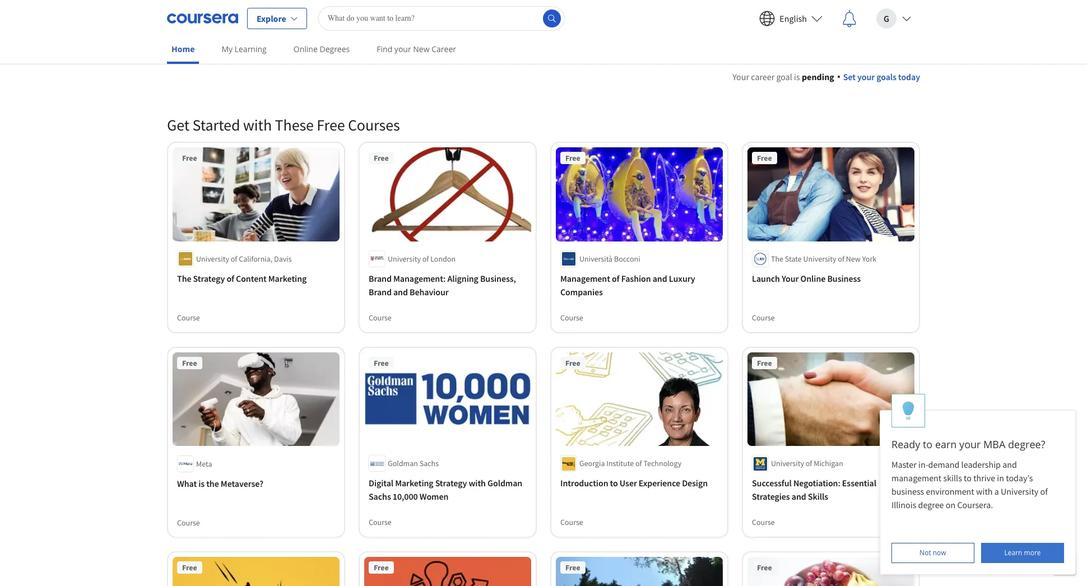 Task type: vqa. For each thing, say whether or not it's contained in the screenshot.


Task type: locate. For each thing, give the bounding box(es) containing it.
1 vertical spatial new
[[846, 254, 861, 264]]

is right goal
[[794, 71, 800, 82]]

and left luxury at the right of the page
[[653, 273, 667, 284]]

1 vertical spatial sachs
[[369, 491, 391, 502]]

1 horizontal spatial your
[[858, 71, 875, 82]]

1 horizontal spatial strategy
[[435, 478, 467, 489]]

new left career
[[413, 44, 430, 54]]

1 vertical spatial marketing
[[395, 478, 434, 489]]

coursera.
[[958, 499, 993, 511]]

1 vertical spatial brand
[[369, 286, 392, 297]]

with inside "master in-demand leadership and management skills to thrive in today's business environment with a university of illinois degree on coursera."
[[976, 486, 993, 497]]

course for brand management: aligning business, brand and behaviour
[[369, 313, 392, 323]]

your left career
[[733, 71, 749, 82]]

of left fashion
[[612, 273, 620, 284]]

1 horizontal spatial online
[[801, 273, 826, 284]]

get started with these free courses main content
[[0, 57, 1087, 586]]

brand left behaviour on the left of page
[[369, 286, 392, 297]]

introduction to user experience design
[[561, 478, 708, 489]]

university up successful
[[771, 459, 804, 469]]

goals
[[877, 71, 897, 82]]

What do you want to learn? text field
[[318, 6, 565, 31]]

what
[[177, 478, 197, 489]]

of right institute
[[636, 459, 642, 469]]

is left the
[[199, 478, 205, 489]]

0 horizontal spatial online
[[294, 44, 318, 54]]

of right a
[[1041, 486, 1048, 497]]

to right "skills"
[[964, 473, 972, 484]]

the for the strategy of content marketing
[[177, 273, 191, 284]]

0 horizontal spatial to
[[610, 478, 618, 489]]

university up the management:
[[388, 254, 421, 264]]

not now button
[[892, 543, 975, 563]]

1 horizontal spatial your
[[782, 273, 799, 284]]

1 vertical spatial your
[[782, 273, 799, 284]]

sachs down "digital"
[[369, 491, 391, 502]]

1 horizontal spatial to
[[923, 438, 933, 451]]

mba
[[984, 438, 1006, 451]]

sachs
[[420, 459, 439, 469], [369, 491, 391, 502]]

of left the "content"
[[227, 273, 234, 284]]

career
[[432, 44, 456, 54]]

1 vertical spatial goldman
[[488, 478, 523, 489]]

english button
[[751, 0, 832, 36]]

2 vertical spatial your
[[960, 438, 981, 451]]

aligning
[[448, 273, 479, 284]]

digital
[[369, 478, 394, 489]]

goldman
[[388, 459, 418, 469], [488, 478, 523, 489]]

metaverse?
[[221, 478, 264, 489]]

set your goals today button
[[838, 70, 920, 84]]

to inside get started with these free courses collection 'element'
[[610, 478, 618, 489]]

of up the strategy of content marketing
[[231, 254, 237, 264]]

university of michigan
[[771, 459, 844, 469]]

online down the state university of new york
[[801, 273, 826, 284]]

new inside get started with these free courses collection 'element'
[[846, 254, 861, 264]]

0 vertical spatial your
[[733, 71, 749, 82]]

2 horizontal spatial with
[[976, 486, 993, 497]]

course for introduction to user experience design
[[561, 518, 583, 528]]

online degrees link
[[289, 36, 354, 62]]

to left user
[[610, 478, 618, 489]]

degree
[[918, 499, 944, 511]]

0 horizontal spatial goldman
[[388, 459, 418, 469]]

0 vertical spatial new
[[413, 44, 430, 54]]

of
[[231, 254, 237, 264], [422, 254, 429, 264], [838, 254, 845, 264], [227, 273, 234, 284], [612, 273, 620, 284], [636, 459, 642, 469], [806, 459, 812, 469], [1041, 486, 1048, 497]]

in
[[997, 473, 1004, 484]]

0 horizontal spatial your
[[395, 44, 411, 54]]

the for the state university of new york
[[771, 254, 784, 264]]

your right set
[[858, 71, 875, 82]]

technology
[[644, 459, 682, 469]]

to
[[923, 438, 933, 451], [964, 473, 972, 484], [610, 478, 618, 489]]

your
[[733, 71, 749, 82], [782, 273, 799, 284]]

online left 'degrees'
[[294, 44, 318, 54]]

1 horizontal spatial with
[[469, 478, 486, 489]]

0 horizontal spatial marketing
[[268, 273, 307, 284]]

your
[[395, 44, 411, 54], [858, 71, 875, 82], [960, 438, 981, 451]]

1 horizontal spatial is
[[794, 71, 800, 82]]

0 vertical spatial marketing
[[268, 273, 307, 284]]

get
[[167, 115, 189, 135]]

0 horizontal spatial the
[[177, 273, 191, 284]]

content
[[236, 273, 267, 284]]

and down the management:
[[393, 286, 408, 297]]

0 horizontal spatial new
[[413, 44, 430, 54]]

0 vertical spatial strategy
[[193, 273, 225, 284]]

new
[[413, 44, 430, 54], [846, 254, 861, 264]]

strategy down university of california, davis
[[193, 273, 225, 284]]

degree?
[[1008, 438, 1046, 451]]

bocconi
[[614, 254, 641, 264]]

university up the strategy of content marketing
[[196, 254, 229, 264]]

your right find
[[395, 44, 411, 54]]

coursera image
[[167, 9, 238, 27]]

my learning link
[[217, 36, 271, 62]]

experience
[[639, 478, 681, 489]]

not
[[920, 548, 931, 558]]

new left york
[[846, 254, 861, 264]]

1 vertical spatial strategy
[[435, 478, 467, 489]]

course for what is the metaverse?
[[177, 518, 200, 528]]

1 horizontal spatial marketing
[[395, 478, 434, 489]]

online degrees
[[294, 44, 350, 54]]

0 vertical spatial the
[[771, 254, 784, 264]]

career
[[751, 71, 775, 82]]

1 vertical spatial is
[[199, 478, 205, 489]]

the strategy of content marketing link
[[177, 272, 335, 285]]

of inside management of fashion and luxury companies
[[612, 273, 620, 284]]

started
[[193, 115, 240, 135]]

sachs up digital marketing strategy with goldman sachs 10,000 women
[[420, 459, 439, 469]]

to for ready to earn your mba degree?
[[923, 438, 933, 451]]

the strategy of content marketing
[[177, 273, 307, 284]]

in-
[[919, 459, 929, 470]]

brand
[[369, 273, 392, 284], [369, 286, 392, 297]]

management of fashion and luxury companies
[[561, 273, 695, 297]]

your down state
[[782, 273, 799, 284]]

companies
[[561, 286, 603, 297]]

and left 'skills'
[[792, 491, 806, 502]]

business
[[892, 486, 925, 497]]

introduction to user experience design link
[[561, 477, 719, 490]]

strategy up women
[[435, 478, 467, 489]]

your up leadership
[[960, 438, 981, 451]]

your inside get started with these free courses collection 'element'
[[782, 273, 799, 284]]

marketing
[[268, 273, 307, 284], [395, 478, 434, 489]]

0 horizontal spatial is
[[199, 478, 205, 489]]

1 vertical spatial online
[[801, 273, 826, 284]]

marketing down davis in the left top of the page
[[268, 273, 307, 284]]

university down "today's"
[[1001, 486, 1039, 497]]

negotiation:
[[794, 478, 841, 489]]

marketing up 10,000
[[395, 478, 434, 489]]

0 vertical spatial brand
[[369, 273, 392, 284]]

1 horizontal spatial goldman
[[488, 478, 523, 489]]

to left earn
[[923, 438, 933, 451]]

more
[[1024, 548, 1041, 558]]

with
[[243, 115, 272, 135], [469, 478, 486, 489], [976, 486, 993, 497]]

luxury
[[669, 273, 695, 284]]

1 horizontal spatial new
[[846, 254, 861, 264]]

0 horizontal spatial your
[[733, 71, 749, 82]]

0 vertical spatial your
[[395, 44, 411, 54]]

skills
[[944, 473, 962, 484]]

courses
[[348, 115, 400, 135]]

0 vertical spatial goldman
[[388, 459, 418, 469]]

learn more link
[[982, 543, 1064, 563]]

brand left the management:
[[369, 273, 392, 284]]

2 horizontal spatial your
[[960, 438, 981, 451]]

marketing inside digital marketing strategy with goldman sachs 10,000 women
[[395, 478, 434, 489]]

online
[[294, 44, 318, 54], [801, 273, 826, 284]]

0 vertical spatial is
[[794, 71, 800, 82]]

and up 'in'
[[1003, 459, 1017, 470]]

the
[[771, 254, 784, 264], [177, 273, 191, 284]]

skills
[[808, 491, 828, 502]]

0 horizontal spatial sachs
[[369, 491, 391, 502]]

1 vertical spatial your
[[858, 71, 875, 82]]

business,
[[480, 273, 516, 284]]

2 horizontal spatial to
[[964, 473, 972, 484]]

degrees
[[320, 44, 350, 54]]

1 brand from the top
[[369, 273, 392, 284]]

course for successful negotiation: essential strategies and skills
[[752, 518, 775, 528]]

your inside dropdown button
[[858, 71, 875, 82]]

successful negotiation: essential strategies and skills link
[[752, 477, 910, 504]]

None search field
[[318, 6, 565, 31]]

free
[[317, 115, 345, 135], [182, 153, 197, 163], [374, 153, 389, 163], [566, 153, 580, 163], [757, 153, 772, 163], [182, 358, 197, 368], [374, 358, 389, 368], [566, 358, 580, 368], [757, 358, 772, 368], [182, 563, 197, 573], [374, 563, 389, 573], [566, 563, 580, 573], [757, 563, 772, 573]]

1 horizontal spatial the
[[771, 254, 784, 264]]

1 vertical spatial the
[[177, 273, 191, 284]]

0 vertical spatial sachs
[[420, 459, 439, 469]]

get started with these free courses
[[167, 115, 400, 135]]

home link
[[167, 36, 199, 64]]



Task type: describe. For each thing, give the bounding box(es) containing it.
design
[[682, 478, 708, 489]]

learning
[[235, 44, 267, 54]]

goldman sachs
[[388, 459, 439, 469]]

brand management: aligning business, brand and behaviour link
[[369, 272, 527, 299]]

università
[[580, 254, 613, 264]]

sachs inside digital marketing strategy with goldman sachs 10,000 women
[[369, 491, 391, 502]]

set
[[844, 71, 856, 82]]

course for management of fashion and luxury companies
[[561, 313, 583, 323]]

what is the metaverse? link
[[177, 477, 335, 490]]

thrive
[[974, 473, 996, 484]]

university up the launch your online business link
[[804, 254, 837, 264]]

and inside successful negotiation: essential strategies and skills
[[792, 491, 806, 502]]

your inside alice 'element'
[[960, 438, 981, 451]]

and inside management of fashion and luxury companies
[[653, 273, 667, 284]]

university for management:
[[388, 254, 421, 264]]

your career goal is pending
[[733, 71, 835, 82]]

help center image
[[1058, 557, 1072, 571]]

fashion
[[621, 273, 651, 284]]

launch
[[752, 273, 780, 284]]

and inside the brand management: aligning business, brand and behaviour
[[393, 286, 408, 297]]

essential
[[842, 478, 877, 489]]

introduction
[[561, 478, 608, 489]]

get started with these free courses collection element
[[160, 97, 927, 586]]

goal
[[777, 71, 793, 82]]

digital marketing strategy with goldman sachs 10,000 women link
[[369, 477, 527, 504]]

home
[[172, 44, 195, 54]]

pending
[[802, 71, 835, 82]]

master in-demand leadership and management skills to thrive in today's business environment with a university of illinois degree on coursera.
[[892, 459, 1050, 511]]

university of california, davis
[[196, 254, 292, 264]]

0 horizontal spatial with
[[243, 115, 272, 135]]

successful
[[752, 478, 792, 489]]

ready to earn your mba degree?
[[892, 438, 1046, 451]]

ready
[[892, 438, 921, 451]]

university of london
[[388, 254, 456, 264]]

line chart image
[[756, 134, 769, 147]]

earn
[[935, 438, 957, 451]]

york
[[863, 254, 877, 264]]

business
[[828, 273, 861, 284]]

smile image
[[756, 174, 769, 188]]

my learning
[[222, 44, 267, 54]]

your for set
[[858, 71, 875, 82]]

a
[[995, 486, 999, 497]]

brand management: aligning business, brand and behaviour
[[369, 273, 516, 297]]

repeat image
[[756, 154, 769, 168]]

environment
[[926, 486, 975, 497]]

digital marketing strategy with goldman sachs 10,000 women
[[369, 478, 523, 502]]

is inside get started with these free courses collection 'element'
[[199, 478, 205, 489]]

of left london
[[422, 254, 429, 264]]

leadership
[[962, 459, 1001, 470]]

university for strategy
[[196, 254, 229, 264]]

with inside digital marketing strategy with goldman sachs 10,000 women
[[469, 478, 486, 489]]

0 horizontal spatial strategy
[[193, 273, 225, 284]]

course for digital marketing strategy with goldman sachs 10,000 women
[[369, 518, 392, 528]]

illinois
[[892, 499, 917, 511]]

course for launch your online business
[[752, 313, 775, 323]]

g
[[884, 13, 890, 24]]

and inside "master in-demand leadership and management skills to thrive in today's business environment with a university of illinois degree on coursera."
[[1003, 459, 1017, 470]]

università bocconi
[[580, 254, 641, 264]]

demand
[[929, 459, 960, 470]]

meta
[[196, 459, 212, 469]]

goldman inside digital marketing strategy with goldman sachs 10,000 women
[[488, 478, 523, 489]]

launch your online business
[[752, 273, 861, 284]]

strategy inside digital marketing strategy with goldman sachs 10,000 women
[[435, 478, 467, 489]]

university for negotiation:
[[771, 459, 804, 469]]

my
[[222, 44, 233, 54]]

master
[[892, 459, 917, 470]]

management
[[561, 273, 610, 284]]

alice element
[[880, 394, 1076, 575]]

your for find
[[395, 44, 411, 54]]

to for introduction to user experience design
[[610, 478, 618, 489]]

1 horizontal spatial sachs
[[420, 459, 439, 469]]

course for the strategy of content marketing
[[177, 313, 200, 323]]

0 vertical spatial online
[[294, 44, 318, 54]]

these
[[275, 115, 314, 135]]

of up the business
[[838, 254, 845, 264]]

today
[[899, 71, 920, 82]]

now
[[933, 548, 947, 558]]

georgia
[[580, 459, 605, 469]]

not now
[[920, 548, 947, 558]]

strategies
[[752, 491, 790, 502]]

the state university of new york
[[771, 254, 877, 264]]

to inside "master in-demand leadership and management skills to thrive in today's business environment with a university of illinois degree on coursera."
[[964, 473, 972, 484]]

find your new career link
[[372, 36, 461, 62]]

of left michigan
[[806, 459, 812, 469]]

management:
[[393, 273, 446, 284]]

women
[[420, 491, 449, 502]]

learn more
[[1005, 548, 1041, 558]]

explore button
[[247, 8, 307, 29]]

university inside "master in-demand leadership and management skills to thrive in today's business environment with a university of illinois degree on coursera."
[[1001, 486, 1039, 497]]

behaviour
[[410, 286, 449, 297]]

michigan
[[814, 459, 844, 469]]

today's
[[1006, 473, 1033, 484]]

g button
[[868, 0, 920, 36]]

what is the metaverse?
[[177, 478, 264, 489]]

explore
[[257, 13, 286, 24]]

set your goals today
[[844, 71, 920, 82]]

california,
[[239, 254, 273, 264]]

georgia institute of technology
[[580, 459, 682, 469]]

of inside "master in-demand leadership and management skills to thrive in today's business environment with a university of illinois degree on coursera."
[[1041, 486, 1048, 497]]

the
[[206, 478, 219, 489]]

state
[[785, 254, 802, 264]]

learn
[[1005, 548, 1023, 558]]

management of fashion and luxury companies link
[[561, 272, 719, 299]]

lightbulb tip image
[[903, 401, 915, 421]]

online inside get started with these free courses collection 'element'
[[801, 273, 826, 284]]

on
[[946, 499, 956, 511]]

find
[[377, 44, 393, 54]]

2 brand from the top
[[369, 286, 392, 297]]

launch your online business link
[[752, 272, 910, 285]]



